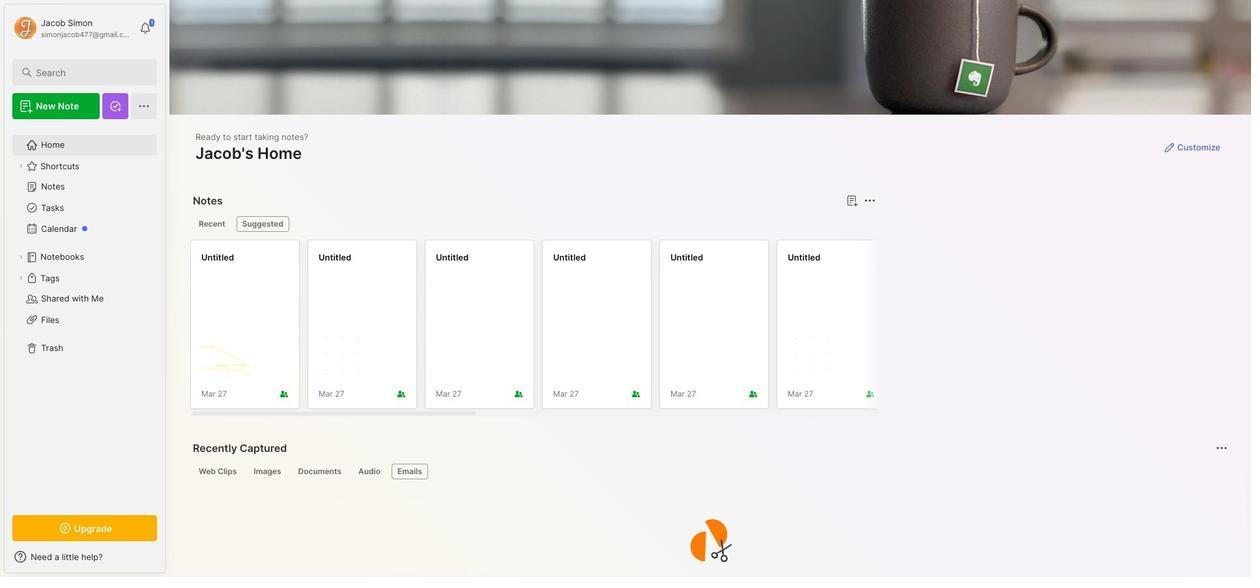 Task type: vqa. For each thing, say whether or not it's contained in the screenshot.
4th ROW from the bottom
no



Task type: describe. For each thing, give the bounding box(es) containing it.
2 tab list from the top
[[193, 464, 1226, 480]]

0 horizontal spatial more actions field
[[861, 192, 879, 210]]

Account field
[[12, 15, 133, 41]]

Search text field
[[36, 66, 145, 79]]

3 thumbnail image from the left
[[788, 330, 837, 380]]

0 vertical spatial more actions image
[[862, 193, 878, 209]]

tree inside 'main' element
[[5, 127, 165, 504]]



Task type: locate. For each thing, give the bounding box(es) containing it.
More actions field
[[861, 192, 879, 210], [1213, 439, 1231, 457]]

0 horizontal spatial thumbnail image
[[201, 330, 251, 380]]

tab
[[193, 216, 231, 232], [236, 216, 289, 232], [193, 464, 243, 480], [248, 464, 287, 480], [292, 464, 347, 480], [353, 464, 386, 480], [392, 464, 428, 480]]

1 tab list from the top
[[193, 216, 874, 232]]

1 horizontal spatial more actions field
[[1213, 439, 1231, 457]]

1 vertical spatial tab list
[[193, 464, 1226, 480]]

1 vertical spatial more actions image
[[1214, 441, 1230, 456]]

None search field
[[36, 65, 145, 80]]

row group
[[190, 240, 1251, 417]]

1 horizontal spatial thumbnail image
[[319, 330, 368, 380]]

0 vertical spatial more actions field
[[861, 192, 879, 210]]

expand notebooks image
[[17, 253, 25, 261]]

WHAT'S NEW field
[[5, 547, 165, 568]]

main element
[[0, 0, 169, 577]]

0 horizontal spatial more actions image
[[862, 193, 878, 209]]

tree
[[5, 127, 165, 504]]

more actions image
[[862, 193, 878, 209], [1214, 441, 1230, 456]]

tab list
[[193, 216, 874, 232], [193, 464, 1226, 480]]

none search field inside 'main' element
[[36, 65, 145, 80]]

2 thumbnail image from the left
[[319, 330, 368, 380]]

thumbnail image
[[201, 330, 251, 380], [319, 330, 368, 380], [788, 330, 837, 380]]

1 horizontal spatial more actions image
[[1214, 441, 1230, 456]]

expand tags image
[[17, 274, 25, 282]]

2 horizontal spatial thumbnail image
[[788, 330, 837, 380]]

1 thumbnail image from the left
[[201, 330, 251, 380]]

1 vertical spatial more actions field
[[1213, 439, 1231, 457]]

0 vertical spatial tab list
[[193, 216, 874, 232]]



